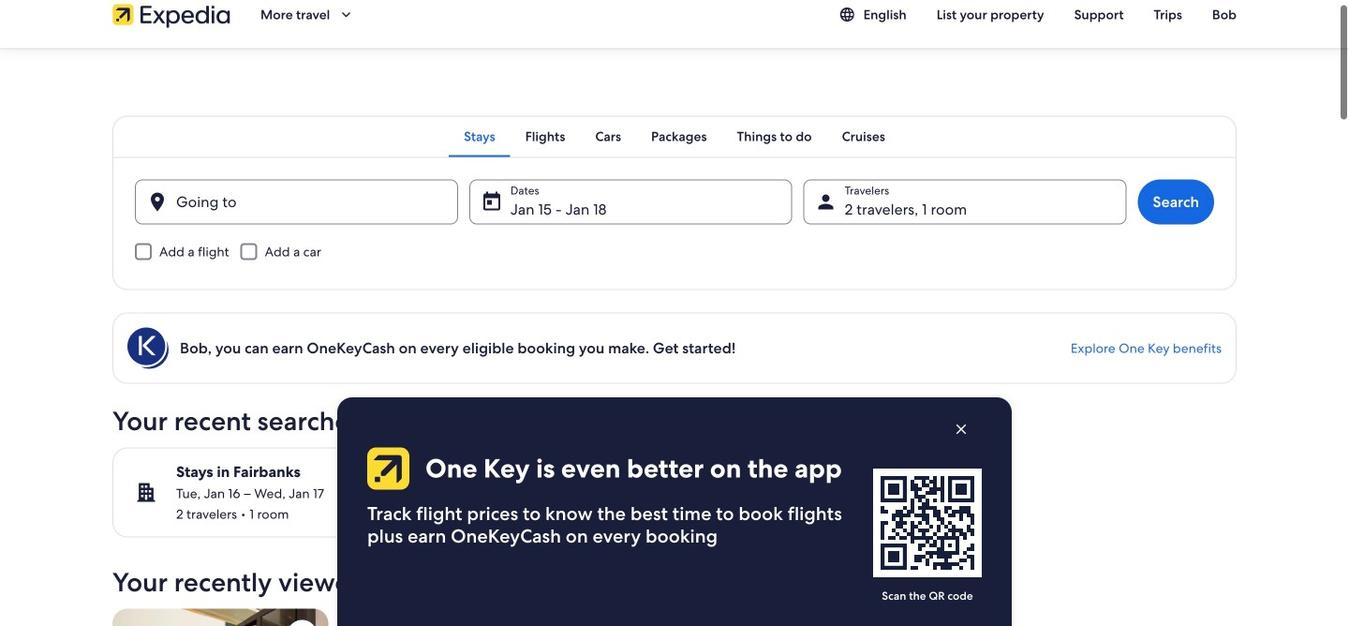 Task type: vqa. For each thing, say whether or not it's contained in the screenshot.
'STAYS' image
yes



Task type: locate. For each thing, give the bounding box(es) containing it.
expedia logo image
[[364, 448, 410, 490]]

qr code image
[[874, 469, 982, 577]]

more travel image
[[338, 6, 355, 23]]

one key blue tier image
[[127, 328, 169, 369]]

main content
[[0, 48, 1350, 626]]

stays image
[[419, 481, 442, 504]]

close image
[[953, 421, 970, 438]]

tab list
[[112, 116, 1237, 157]]



Task type: describe. For each thing, give the bounding box(es) containing it.
bar (on property) image
[[112, 609, 328, 626]]

small image
[[840, 6, 864, 23]]

expedia logo image
[[112, 1, 231, 28]]

stays image
[[135, 481, 157, 504]]



